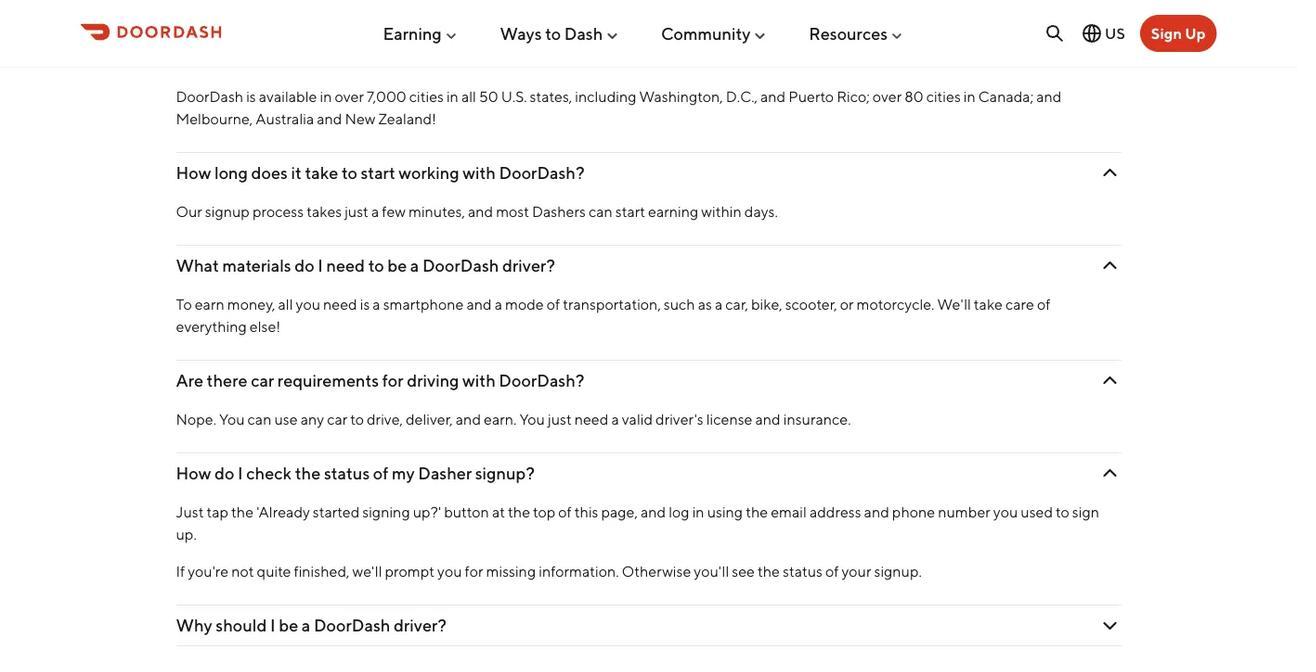Task type: vqa. For each thing, say whether or not it's contained in the screenshot.
the bottommost "you"
yes



Task type: describe. For each thing, give the bounding box(es) containing it.
what
[[176, 256, 219, 276]]

melbourne,
[[176, 110, 253, 128]]

requirements
[[277, 371, 379, 391]]

0 vertical spatial for
[[382, 371, 404, 391]]

within
[[701, 203, 742, 220]]

1 horizontal spatial driver?
[[502, 256, 555, 276]]

such
[[664, 296, 695, 313]]

page,
[[601, 504, 638, 521]]

smartphone
[[383, 296, 464, 313]]

button
[[444, 504, 489, 521]]

ways to dash link
[[500, 16, 620, 51]]

ways
[[500, 23, 542, 43]]

where is doordash available?
[[176, 48, 403, 68]]

of inside just tap the 'already started signing up?' button at the top of this page, and log in using the email address and phone number you used to sign up.
[[558, 504, 572, 521]]

log
[[669, 504, 690, 521]]

and inside to earn money, all you need is a smartphone and a mode of transportation, such as a car, bike, scooter, or motorcycle. we'll take care of everything else!
[[467, 296, 492, 313]]

nope. you can use any car to drive, deliver, and earn. you just need a valid driver's license and insurance.
[[176, 411, 851, 428]]

and right d.c.,
[[760, 88, 786, 105]]

to earn money, all you need is a smartphone and a mode of transportation, such as a car, bike, scooter, or motorcycle. we'll take care of everything else!
[[176, 296, 1051, 336]]

and left log on the right bottom of page
[[641, 504, 666, 521]]

all inside doordash is available in over 7,000 cities in all 50 u.s. states, including washington, d.c., and puerto rico; over 80 cities in canada; and melbourne, australia and new zealand!
[[461, 88, 476, 105]]

up?'
[[413, 504, 441, 521]]

where
[[176, 48, 228, 68]]

used
[[1021, 504, 1053, 521]]

our signup process takes just a few minutes, and most dashers can start earning within days.
[[176, 203, 778, 220]]

doordash up smartphone
[[422, 256, 499, 276]]

2 vertical spatial you
[[437, 563, 462, 581]]

just
[[176, 504, 204, 521]]

how long does it take to start working with doordash?
[[176, 163, 585, 183]]

doordash is available in over 7,000 cities in all 50 u.s. states, including washington, d.c., and puerto rico; over 80 cities in canada; and melbourne, australia and new zealand!
[[176, 88, 1062, 128]]

in left canada;
[[964, 88, 976, 105]]

1 vertical spatial can
[[248, 411, 272, 428]]

1 with from the top
[[463, 163, 496, 183]]

doordash up available
[[247, 48, 323, 68]]

to up takes
[[342, 163, 357, 183]]

1 chevron down image from the top
[[1099, 47, 1121, 69]]

to left drive,
[[350, 411, 364, 428]]

are there car requirements for driving with doordash?
[[176, 371, 584, 391]]

we'll
[[352, 563, 382, 581]]

transportation,
[[563, 296, 661, 313]]

care
[[1006, 296, 1034, 313]]

1 horizontal spatial can
[[589, 203, 613, 220]]

in right available
[[320, 88, 332, 105]]

community link
[[661, 16, 767, 51]]

the right see
[[758, 563, 780, 581]]

should
[[216, 616, 267, 636]]

2 horizontal spatial i
[[318, 256, 323, 276]]

finished,
[[294, 563, 350, 581]]

valid
[[622, 411, 653, 428]]

available?
[[326, 48, 403, 68]]

you inside to earn money, all you need is a smartphone and a mode of transportation, such as a car, bike, scooter, or motorcycle. we'll take care of everything else!
[[296, 296, 320, 313]]

5 chevron down image from the top
[[1099, 615, 1121, 637]]

0 vertical spatial be
[[387, 256, 407, 276]]

money,
[[227, 296, 275, 313]]

driver's
[[656, 411, 704, 428]]

of left my
[[373, 464, 388, 484]]

how do i check the status of my dasher signup?
[[176, 464, 535, 484]]

otherwise
[[622, 563, 691, 581]]

most
[[496, 203, 529, 220]]

the right using at the right of page
[[746, 504, 768, 521]]

driving
[[407, 371, 459, 391]]

and right license
[[755, 411, 781, 428]]

you'll
[[694, 563, 729, 581]]

available
[[259, 88, 317, 105]]

else!
[[250, 318, 281, 336]]

you inside just tap the 'already started signing up?' button at the top of this page, and log in using the email address and phone number you used to sign up.
[[993, 504, 1018, 521]]

earning
[[383, 23, 442, 43]]

chevron down image for my
[[1099, 463, 1121, 485]]

take inside to earn money, all you need is a smartphone and a mode of transportation, such as a car, bike, scooter, or motorcycle. we'll take care of everything else!
[[974, 296, 1003, 313]]

new
[[345, 110, 376, 128]]

canada;
[[978, 88, 1034, 105]]

how for how do i check the status of my dasher signup?
[[176, 464, 211, 484]]

community
[[661, 23, 751, 43]]

signup
[[205, 203, 250, 220]]

earn
[[195, 296, 224, 313]]

in left 50
[[447, 88, 459, 105]]

this
[[575, 504, 598, 521]]

resources
[[809, 23, 888, 43]]

signing
[[362, 504, 410, 521]]

use
[[274, 411, 298, 428]]

2 over from the left
[[873, 88, 902, 105]]

if you're not quite finished, we'll prompt you for missing information. otherwise you'll see the status of your signup.
[[176, 563, 922, 581]]

minutes,
[[409, 203, 465, 220]]

you're
[[188, 563, 229, 581]]

2 with from the top
[[463, 371, 496, 391]]

0 horizontal spatial take
[[305, 163, 338, 183]]

any
[[301, 411, 324, 428]]

1 horizontal spatial just
[[548, 411, 572, 428]]

1 cities from the left
[[409, 88, 444, 105]]

all inside to earn money, all you need is a smartphone and a mode of transportation, such as a car, bike, scooter, or motorcycle. we'll take care of everything else!
[[278, 296, 293, 313]]

'already
[[256, 504, 310, 521]]

we'll
[[937, 296, 971, 313]]

states,
[[530, 88, 572, 105]]

1 vertical spatial driver?
[[394, 616, 447, 636]]

email
[[771, 504, 807, 521]]

is inside to earn money, all you need is a smartphone and a mode of transportation, such as a car, bike, scooter, or motorcycle. we'll take care of everything else!
[[360, 296, 370, 313]]

phone
[[892, 504, 935, 521]]

of right mode
[[547, 296, 560, 313]]

insurance.
[[783, 411, 851, 428]]

earn.
[[484, 411, 517, 428]]

to down few
[[368, 256, 384, 276]]

zealand!
[[378, 110, 436, 128]]

2 doordash? from the top
[[499, 371, 584, 391]]

a left valid
[[611, 411, 619, 428]]

ways to dash
[[500, 23, 603, 43]]

there
[[207, 371, 247, 391]]

car,
[[725, 296, 748, 313]]

1 over from the left
[[335, 88, 364, 105]]

1 horizontal spatial car
[[327, 411, 347, 428]]

earning
[[648, 203, 699, 220]]

how for how long does it take to start working with doordash?
[[176, 163, 211, 183]]

sign up button
[[1140, 15, 1217, 52]]

prompt
[[385, 563, 435, 581]]

of right care
[[1037, 296, 1051, 313]]

2 cities from the left
[[926, 88, 961, 105]]

globe line image
[[1081, 22, 1103, 45]]

us
[[1105, 25, 1125, 42]]

a left few
[[371, 203, 379, 220]]

address
[[810, 504, 861, 521]]

i for check
[[238, 464, 243, 484]]

earning link
[[383, 16, 458, 51]]

working
[[399, 163, 459, 183]]

doordash inside doordash is available in over 7,000 cities in all 50 u.s. states, including washington, d.c., and puerto rico; over 80 cities in canada; and melbourne, australia and new zealand!
[[176, 88, 243, 105]]

including
[[575, 88, 637, 105]]

doordash down "we'll"
[[314, 616, 390, 636]]

and right canada;
[[1036, 88, 1062, 105]]



Task type: locate. For each thing, give the bounding box(es) containing it.
a up smartphone
[[410, 256, 419, 276]]

1 you from the left
[[219, 411, 245, 428]]

1 vertical spatial all
[[278, 296, 293, 313]]

1 vertical spatial just
[[548, 411, 572, 428]]

the right at
[[508, 504, 530, 521]]

chevron down image
[[1099, 255, 1121, 277]]

nope.
[[176, 411, 216, 428]]

0 vertical spatial doordash?
[[499, 163, 585, 183]]

you right nope.
[[219, 411, 245, 428]]

2 chevron down image from the top
[[1099, 162, 1121, 184]]

1 vertical spatial car
[[327, 411, 347, 428]]

0 horizontal spatial car
[[251, 371, 274, 391]]

all left 50
[[461, 88, 476, 105]]

7,000
[[367, 88, 406, 105]]

you right earn.
[[519, 411, 545, 428]]

started
[[313, 504, 360, 521]]

be
[[387, 256, 407, 276], [279, 616, 298, 636]]

0 vertical spatial i
[[318, 256, 323, 276]]

everything
[[176, 318, 247, 336]]

0 horizontal spatial be
[[279, 616, 298, 636]]

signup?
[[475, 464, 535, 484]]

need
[[326, 256, 365, 276], [323, 296, 357, 313], [574, 411, 608, 428]]

1 horizontal spatial i
[[270, 616, 275, 636]]

of right top
[[558, 504, 572, 521]]

motorcycle.
[[857, 296, 935, 313]]

how
[[176, 163, 211, 183], [176, 464, 211, 484]]

chevron down image for doordash?
[[1099, 370, 1121, 392]]

dasher
[[418, 464, 472, 484]]

sign
[[1151, 25, 1182, 42]]

take left care
[[974, 296, 1003, 313]]

0 vertical spatial need
[[326, 256, 365, 276]]

tap
[[207, 504, 228, 521]]

the right tap
[[231, 504, 254, 521]]

of
[[547, 296, 560, 313], [1037, 296, 1051, 313], [373, 464, 388, 484], [558, 504, 572, 521], [825, 563, 839, 581]]

in right log on the right bottom of page
[[692, 504, 704, 521]]

deliver,
[[406, 411, 453, 428]]

0 horizontal spatial you
[[219, 411, 245, 428]]

doordash
[[247, 48, 323, 68], [176, 88, 243, 105], [422, 256, 499, 276], [314, 616, 390, 636]]

i for be
[[270, 616, 275, 636]]

and left earn.
[[456, 411, 481, 428]]

0 vertical spatial is
[[232, 48, 243, 68]]

can right dashers
[[589, 203, 613, 220]]

2 vertical spatial is
[[360, 296, 370, 313]]

do right materials
[[295, 256, 315, 276]]

doordash? up dashers
[[499, 163, 585, 183]]

1 vertical spatial do
[[214, 464, 234, 484]]

0 vertical spatial car
[[251, 371, 274, 391]]

number
[[938, 504, 991, 521]]

with up our signup process takes just a few minutes, and most dashers can start earning within days.
[[463, 163, 496, 183]]

1 vertical spatial you
[[993, 504, 1018, 521]]

you left used
[[993, 504, 1018, 521]]

i left check
[[238, 464, 243, 484]]

0 vertical spatial with
[[463, 163, 496, 183]]

and
[[760, 88, 786, 105], [1036, 88, 1062, 105], [317, 110, 342, 128], [468, 203, 493, 220], [467, 296, 492, 313], [456, 411, 481, 428], [755, 411, 781, 428], [641, 504, 666, 521], [864, 504, 889, 521]]

in inside just tap the 'already started signing up?' button at the top of this page, and log in using the email address and phone number you used to sign up.
[[692, 504, 704, 521]]

1 horizontal spatial do
[[295, 256, 315, 276]]

0 vertical spatial all
[[461, 88, 476, 105]]

drive,
[[367, 411, 403, 428]]

up
[[1185, 25, 1206, 42]]

0 horizontal spatial just
[[345, 203, 368, 220]]

you
[[296, 296, 320, 313], [993, 504, 1018, 521], [437, 563, 462, 581]]

a down what materials do i need to be a doordash driver?
[[373, 296, 380, 313]]

over left 80
[[873, 88, 902, 105]]

not
[[231, 563, 254, 581]]

your
[[842, 563, 871, 581]]

0 vertical spatial status
[[324, 464, 370, 484]]

check
[[246, 464, 292, 484]]

how left long
[[176, 163, 211, 183]]

doordash? up nope. you can use any car to drive, deliver, and earn. you just need a valid driver's license and insurance.
[[499, 371, 584, 391]]

1 vertical spatial with
[[463, 371, 496, 391]]

0 vertical spatial take
[[305, 163, 338, 183]]

why
[[176, 616, 212, 636]]

3 chevron down image from the top
[[1099, 370, 1121, 392]]

scooter,
[[785, 296, 837, 313]]

1 horizontal spatial for
[[465, 563, 483, 581]]

4 chevron down image from the top
[[1099, 463, 1121, 485]]

1 horizontal spatial is
[[246, 88, 256, 105]]

a down finished,
[[302, 616, 310, 636]]

resources link
[[809, 16, 905, 51]]

2 how from the top
[[176, 464, 211, 484]]

0 horizontal spatial driver?
[[394, 616, 447, 636]]

2 you from the left
[[519, 411, 545, 428]]

over
[[335, 88, 364, 105], [873, 88, 902, 105]]

is right where
[[232, 48, 243, 68]]

car
[[251, 371, 274, 391], [327, 411, 347, 428]]

you right prompt
[[437, 563, 462, 581]]

0 horizontal spatial status
[[324, 464, 370, 484]]

and left new
[[317, 110, 342, 128]]

u.s.
[[501, 88, 527, 105]]

1 horizontal spatial over
[[873, 88, 902, 105]]

and left the most
[[468, 203, 493, 220]]

just tap the 'already started signing up?' button at the top of this page, and log in using the email address and phone number you used to sign up.
[[176, 504, 1099, 544]]

status up started
[[324, 464, 370, 484]]

license
[[706, 411, 753, 428]]

start
[[361, 163, 395, 183], [615, 203, 645, 220]]

1 horizontal spatial you
[[519, 411, 545, 428]]

50
[[479, 88, 498, 105]]

d.c.,
[[726, 88, 758, 105]]

0 horizontal spatial start
[[361, 163, 395, 183]]

driver? up mode
[[502, 256, 555, 276]]

just right earn.
[[548, 411, 572, 428]]

top
[[533, 504, 556, 521]]

signup.
[[874, 563, 922, 581]]

1 vertical spatial be
[[279, 616, 298, 636]]

0 vertical spatial can
[[589, 203, 613, 220]]

1 horizontal spatial all
[[461, 88, 476, 105]]

is for doordash
[[232, 48, 243, 68]]

2 horizontal spatial you
[[993, 504, 1018, 521]]

start left earning
[[615, 203, 645, 220]]

1 vertical spatial how
[[176, 464, 211, 484]]

if
[[176, 563, 185, 581]]

can left use
[[248, 411, 272, 428]]

0 vertical spatial just
[[345, 203, 368, 220]]

to left sign
[[1056, 504, 1069, 521]]

for up drive,
[[382, 371, 404, 391]]

take
[[305, 163, 338, 183], [974, 296, 1003, 313]]

1 vertical spatial for
[[465, 563, 483, 581]]

0 vertical spatial do
[[295, 256, 315, 276]]

1 horizontal spatial cities
[[926, 88, 961, 105]]

0 vertical spatial you
[[296, 296, 320, 313]]

driver? down prompt
[[394, 616, 447, 636]]

need inside to earn money, all you need is a smartphone and a mode of transportation, such as a car, bike, scooter, or motorcycle. we'll take care of everything else!
[[323, 296, 357, 313]]

0 horizontal spatial you
[[296, 296, 320, 313]]

need left valid
[[574, 411, 608, 428]]

driver?
[[502, 256, 555, 276], [394, 616, 447, 636]]

0 vertical spatial how
[[176, 163, 211, 183]]

0 horizontal spatial i
[[238, 464, 243, 484]]

materials
[[222, 256, 291, 276]]

to inside 'link'
[[545, 23, 561, 43]]

in
[[320, 88, 332, 105], [447, 88, 459, 105], [964, 88, 976, 105], [692, 504, 704, 521]]

0 horizontal spatial cities
[[409, 88, 444, 105]]

1 horizontal spatial you
[[437, 563, 462, 581]]

be right should
[[279, 616, 298, 636]]

1 vertical spatial doordash?
[[499, 371, 584, 391]]

washington,
[[639, 88, 723, 105]]

1 horizontal spatial start
[[615, 203, 645, 220]]

what materials do i need to be a doordash driver?
[[176, 256, 555, 276]]

is inside doordash is available in over 7,000 cities in all 50 u.s. states, including washington, d.c., and puerto rico; over 80 cities in canada; and melbourne, australia and new zealand!
[[246, 88, 256, 105]]

sign
[[1072, 504, 1099, 521]]

cities up zealand!
[[409, 88, 444, 105]]

1 vertical spatial status
[[783, 563, 823, 581]]

car right there
[[251, 371, 274, 391]]

1 vertical spatial start
[[615, 203, 645, 220]]

need down what materials do i need to be a doordash driver?
[[323, 296, 357, 313]]

a right as
[[715, 296, 723, 313]]

process
[[252, 203, 304, 220]]

with up earn.
[[463, 371, 496, 391]]

a left mode
[[495, 296, 502, 313]]

or
[[840, 296, 854, 313]]

do up tap
[[214, 464, 234, 484]]

to inside just tap the 'already started signing up?' button at the top of this page, and log in using the email address and phone number you used to sign up.
[[1056, 504, 1069, 521]]

is
[[232, 48, 243, 68], [246, 88, 256, 105], [360, 296, 370, 313]]

missing
[[486, 563, 536, 581]]

for
[[382, 371, 404, 391], [465, 563, 483, 581]]

few
[[382, 203, 406, 220]]

80
[[905, 88, 924, 105]]

0 horizontal spatial can
[[248, 411, 272, 428]]

1 vertical spatial i
[[238, 464, 243, 484]]

dash
[[564, 23, 603, 43]]

1 horizontal spatial be
[[387, 256, 407, 276]]

0 vertical spatial start
[[361, 163, 395, 183]]

bike,
[[751, 296, 782, 313]]

1 vertical spatial take
[[974, 296, 1003, 313]]

as
[[698, 296, 712, 313]]

chevron down image
[[1099, 47, 1121, 69], [1099, 162, 1121, 184], [1099, 370, 1121, 392], [1099, 463, 1121, 485], [1099, 615, 1121, 637]]

is down what materials do i need to be a doordash driver?
[[360, 296, 370, 313]]

to
[[176, 296, 192, 313]]

0 horizontal spatial is
[[232, 48, 243, 68]]

chevron down image for working
[[1099, 162, 1121, 184]]

1 vertical spatial need
[[323, 296, 357, 313]]

take right it
[[305, 163, 338, 183]]

mode
[[505, 296, 544, 313]]

the
[[295, 464, 321, 484], [231, 504, 254, 521], [508, 504, 530, 521], [746, 504, 768, 521], [758, 563, 780, 581]]

0 horizontal spatial over
[[335, 88, 364, 105]]

does
[[251, 163, 288, 183]]

to left dash
[[545, 23, 561, 43]]

2 vertical spatial need
[[574, 411, 608, 428]]

1 vertical spatial is
[[246, 88, 256, 105]]

be up smartphone
[[387, 256, 407, 276]]

1 horizontal spatial take
[[974, 296, 1003, 313]]

why should i be a doordash driver?
[[176, 616, 447, 636]]

i down takes
[[318, 256, 323, 276]]

1 horizontal spatial status
[[783, 563, 823, 581]]

australia
[[256, 110, 314, 128]]

cities right 80
[[926, 88, 961, 105]]

start up few
[[361, 163, 395, 183]]

0 horizontal spatial do
[[214, 464, 234, 484]]

need down takes
[[326, 256, 365, 276]]

0 horizontal spatial all
[[278, 296, 293, 313]]

just right takes
[[345, 203, 368, 220]]

how up just
[[176, 464, 211, 484]]

sign up
[[1151, 25, 1206, 42]]

status left your
[[783, 563, 823, 581]]

car right the "any"
[[327, 411, 347, 428]]

and left mode
[[467, 296, 492, 313]]

doordash up the melbourne,
[[176, 88, 243, 105]]

is for available
[[246, 88, 256, 105]]

0 vertical spatial driver?
[[502, 256, 555, 276]]

is left available
[[246, 88, 256, 105]]

1 how from the top
[[176, 163, 211, 183]]

and left phone
[[864, 504, 889, 521]]

quite
[[257, 563, 291, 581]]

the right check
[[295, 464, 321, 484]]

for left missing
[[465, 563, 483, 581]]

1 doordash? from the top
[[499, 163, 585, 183]]

over up new
[[335, 88, 364, 105]]

i right should
[[270, 616, 275, 636]]

it
[[291, 163, 302, 183]]

of left your
[[825, 563, 839, 581]]

dashers
[[532, 203, 586, 220]]

2 horizontal spatial is
[[360, 296, 370, 313]]

all
[[461, 88, 476, 105], [278, 296, 293, 313]]

0 horizontal spatial for
[[382, 371, 404, 391]]

puerto
[[789, 88, 834, 105]]

you right the "money,"
[[296, 296, 320, 313]]

to
[[545, 23, 561, 43], [342, 163, 357, 183], [368, 256, 384, 276], [350, 411, 364, 428], [1056, 504, 1069, 521]]

2 vertical spatial i
[[270, 616, 275, 636]]

all up else!
[[278, 296, 293, 313]]



